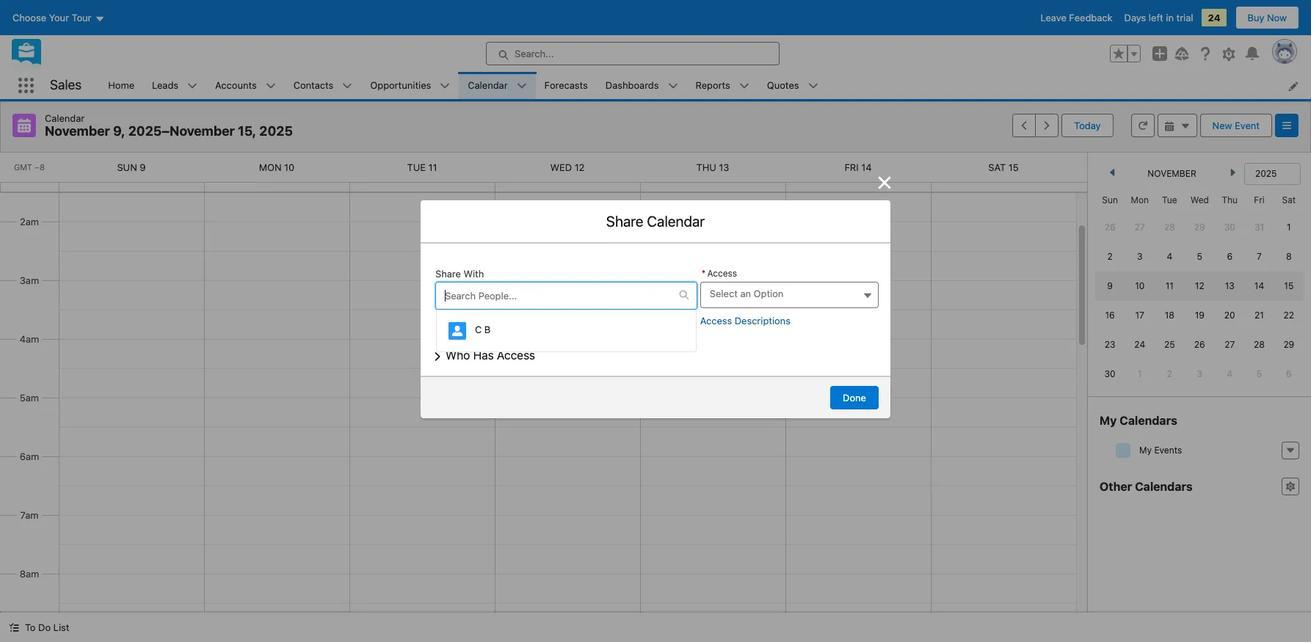 Task type: vqa. For each thing, say whether or not it's contained in the screenshot.
"Revenue" associated with Planned
no



Task type: locate. For each thing, give the bounding box(es) containing it.
10
[[284, 162, 295, 173], [1135, 280, 1145, 292]]

calendar november 9, 2025–november 15, 2025
[[45, 112, 293, 139]]

29 down the 22
[[1284, 339, 1295, 350]]

1 horizontal spatial 15
[[1284, 280, 1294, 292]]

24
[[1208, 12, 1221, 23], [1135, 339, 1146, 350]]

22
[[1284, 310, 1295, 321]]

0 vertical spatial 9
[[140, 162, 146, 173]]

3 up 17
[[1137, 251, 1143, 262]]

0 horizontal spatial group
[[1013, 114, 1059, 137]]

6 left '7'
[[1227, 251, 1233, 262]]

1 horizontal spatial tue
[[1162, 195, 1177, 206]]

group left today button on the top of the page
[[1013, 114, 1059, 137]]

1 vertical spatial sun
[[1102, 195, 1118, 206]]

4am
[[20, 333, 39, 345]]

tue
[[407, 162, 426, 173], [1162, 195, 1177, 206]]

15
[[1009, 162, 1019, 173], [1284, 280, 1294, 292]]

1 horizontal spatial 5
[[1257, 369, 1262, 380]]

28
[[1164, 222, 1175, 233], [1254, 339, 1265, 350]]

0 horizontal spatial 26
[[1105, 222, 1116, 233]]

buy
[[1248, 12, 1265, 23]]

1 up 8 in the right of the page
[[1287, 222, 1291, 233]]

group
[[1110, 45, 1141, 62], [1013, 114, 1059, 137]]

1 horizontal spatial 2
[[1167, 369, 1173, 380]]

mon for mon 10
[[259, 162, 282, 173]]

1 vertical spatial calendar
[[45, 112, 85, 124]]

calendars down my events
[[1135, 480, 1193, 493]]

2 down the 25
[[1167, 369, 1173, 380]]

1 horizontal spatial 1
[[1287, 222, 1291, 233]]

other
[[1100, 480, 1132, 493]]

1 vertical spatial thu
[[1222, 195, 1238, 206]]

0 vertical spatial calendars
[[1120, 414, 1178, 427]]

text default image inside to do list button
[[9, 623, 19, 633]]

2 up 16
[[1108, 251, 1113, 262]]

1 vertical spatial 9
[[1108, 280, 1113, 292]]

leave
[[1041, 12, 1067, 23]]

thu
[[697, 162, 717, 173], [1222, 195, 1238, 206]]

10 down 2025
[[284, 162, 295, 173]]

9 inside grid
[[1108, 280, 1113, 292]]

1 vertical spatial 26
[[1195, 339, 1205, 350]]

23
[[1105, 339, 1116, 350]]

reports link
[[687, 72, 739, 99]]

access right * on the right top of the page
[[707, 268, 737, 279]]

1 horizontal spatial 10
[[1135, 280, 1145, 292]]

0 vertical spatial access
[[707, 268, 737, 279]]

0 horizontal spatial 6
[[1227, 251, 1233, 262]]

1 vertical spatial 6
[[1286, 369, 1292, 380]]

1 horizontal spatial calendar
[[468, 79, 508, 91]]

14 inside grid
[[1255, 280, 1265, 292]]

0 vertical spatial 3
[[1137, 251, 1143, 262]]

11 inside grid
[[1166, 280, 1174, 292]]

user image
[[449, 322, 466, 340]]

0 vertical spatial fri
[[845, 162, 859, 173]]

0 horizontal spatial sat
[[989, 162, 1006, 173]]

1 vertical spatial 13
[[1225, 280, 1235, 292]]

list containing home
[[99, 72, 1311, 99]]

30 down 23
[[1105, 369, 1116, 380]]

sun 9
[[117, 162, 146, 173]]

my right hide items icon
[[1140, 445, 1152, 456]]

17
[[1136, 310, 1145, 321]]

1 vertical spatial share
[[435, 268, 461, 280]]

0 vertical spatial wed
[[550, 162, 572, 173]]

in
[[1166, 12, 1174, 23]]

access down select
[[700, 315, 732, 327]]

1 vertical spatial 4
[[1227, 369, 1233, 380]]

1 vertical spatial 15
[[1284, 280, 1294, 292]]

1 vertical spatial access
[[700, 315, 732, 327]]

calendar list item
[[459, 72, 536, 99]]

* access
[[702, 268, 737, 279]]

1 horizontal spatial share
[[606, 213, 644, 230]]

0 vertical spatial 29
[[1195, 222, 1205, 233]]

accounts list item
[[206, 72, 285, 99]]

wed inside grid
[[1191, 195, 1209, 206]]

*
[[702, 268, 706, 279]]

3 down 19
[[1197, 369, 1203, 380]]

0 horizontal spatial mon
[[259, 162, 282, 173]]

8
[[1286, 251, 1292, 262]]

1 vertical spatial november
[[1148, 168, 1197, 179]]

0 vertical spatial tue
[[407, 162, 426, 173]]

0 horizontal spatial 12
[[575, 162, 585, 173]]

21
[[1255, 310, 1264, 321]]

tue 11 button
[[407, 162, 437, 173]]

0 vertical spatial november
[[45, 123, 110, 139]]

grid
[[1096, 188, 1304, 389]]

calendar for calendar
[[468, 79, 508, 91]]

2am
[[20, 216, 39, 228]]

13
[[719, 162, 729, 173], [1225, 280, 1235, 292]]

new event
[[1213, 120, 1260, 131]]

1 vertical spatial 24
[[1135, 339, 1146, 350]]

contacts list item
[[285, 72, 362, 99]]

c
[[475, 324, 482, 336]]

calendars up my events
[[1120, 414, 1178, 427]]

0 horizontal spatial fri
[[845, 162, 859, 173]]

fri 14 button
[[845, 162, 872, 173]]

0 horizontal spatial share
[[435, 268, 461, 280]]

1 vertical spatial 28
[[1254, 339, 1265, 350]]

sun inside grid
[[1102, 195, 1118, 206]]

3am
[[20, 275, 39, 286]]

5 up 19
[[1197, 251, 1203, 262]]

list
[[99, 72, 1311, 99]]

group down days
[[1110, 45, 1141, 62]]

0 vertical spatial share
[[606, 213, 644, 230]]

1 vertical spatial 27
[[1225, 339, 1235, 350]]

1 horizontal spatial 27
[[1225, 339, 1235, 350]]

0 horizontal spatial 27
[[1135, 222, 1145, 233]]

9 up 16
[[1108, 280, 1113, 292]]

24 down 17
[[1135, 339, 1146, 350]]

24 right trial
[[1208, 12, 1221, 23]]

8am
[[20, 568, 39, 580]]

text default image
[[1164, 121, 1175, 131], [679, 290, 689, 301], [1286, 446, 1296, 456], [9, 623, 19, 633]]

1 horizontal spatial 3
[[1197, 369, 1203, 380]]

select
[[710, 288, 738, 300]]

0 vertical spatial 28
[[1164, 222, 1175, 233]]

1 horizontal spatial fri
[[1254, 195, 1265, 206]]

1 vertical spatial group
[[1013, 114, 1059, 137]]

1 vertical spatial 10
[[1135, 280, 1145, 292]]

1 horizontal spatial wed
[[1191, 195, 1209, 206]]

november
[[45, 123, 110, 139], [1148, 168, 1197, 179]]

accounts link
[[206, 72, 266, 99]]

1 horizontal spatial group
[[1110, 45, 1141, 62]]

1 vertical spatial fri
[[1254, 195, 1265, 206]]

26
[[1105, 222, 1116, 233], [1195, 339, 1205, 350]]

20
[[1225, 310, 1235, 321]]

share for share calendar
[[606, 213, 644, 230]]

1 vertical spatial mon
[[1131, 195, 1149, 206]]

thu for thu 13
[[697, 162, 717, 173]]

1 vertical spatial my
[[1140, 445, 1152, 456]]

1 horizontal spatial mon
[[1131, 195, 1149, 206]]

0 horizontal spatial 10
[[284, 162, 295, 173]]

access right has
[[497, 349, 535, 362]]

4 up "18"
[[1167, 251, 1173, 262]]

30 left 31
[[1225, 222, 1236, 233]]

0 horizontal spatial calendar
[[45, 112, 85, 124]]

0 vertical spatial group
[[1110, 45, 1141, 62]]

events
[[1155, 445, 1182, 456]]

0 vertical spatial 1
[[1287, 222, 1291, 233]]

fri inside grid
[[1254, 195, 1265, 206]]

1 vertical spatial 11
[[1166, 280, 1174, 292]]

1 horizontal spatial text default image
[[1286, 482, 1296, 492]]

2 vertical spatial calendar
[[647, 213, 705, 230]]

6
[[1227, 251, 1233, 262], [1286, 369, 1292, 380]]

calendar inside 'link'
[[468, 79, 508, 91]]

10 up 17
[[1135, 280, 1145, 292]]

sun for sun
[[1102, 195, 1118, 206]]

1 vertical spatial sat
[[1282, 195, 1296, 206]]

buy now
[[1248, 12, 1287, 23]]

1 horizontal spatial 6
[[1286, 369, 1292, 380]]

0 horizontal spatial my
[[1100, 414, 1117, 427]]

5
[[1197, 251, 1203, 262], [1257, 369, 1262, 380]]

29
[[1195, 222, 1205, 233], [1284, 339, 1295, 350]]

0 vertical spatial text default image
[[1180, 121, 1191, 131]]

0 vertical spatial 13
[[719, 162, 729, 173]]

to
[[25, 622, 36, 634]]

share with
[[435, 268, 484, 280]]

27
[[1135, 222, 1145, 233], [1225, 339, 1235, 350]]

0 horizontal spatial 2
[[1108, 251, 1113, 262]]

calendars
[[1120, 414, 1178, 427], [1135, 480, 1193, 493]]

sun for sun 9
[[117, 162, 137, 173]]

1 vertical spatial calendars
[[1135, 480, 1193, 493]]

15 inside grid
[[1284, 280, 1294, 292]]

tue for tue 11
[[407, 162, 426, 173]]

grid containing sun
[[1096, 188, 1304, 389]]

sat 15 button
[[989, 162, 1019, 173]]

sat
[[989, 162, 1006, 173], [1282, 195, 1296, 206]]

0 vertical spatial my
[[1100, 414, 1117, 427]]

my up hide items icon
[[1100, 414, 1117, 427]]

today
[[1075, 120, 1101, 131]]

1 vertical spatial wed
[[1191, 195, 1209, 206]]

to do list button
[[0, 613, 78, 642]]

november inside "calendar november 9, 2025–november 15, 2025"
[[45, 123, 110, 139]]

2
[[1108, 251, 1113, 262], [1167, 369, 1173, 380]]

leads list item
[[143, 72, 206, 99]]

opportunities link
[[362, 72, 440, 99]]

0 vertical spatial mon
[[259, 162, 282, 173]]

1 horizontal spatial thu
[[1222, 195, 1238, 206]]

0 vertical spatial 2
[[1108, 251, 1113, 262]]

mon inside grid
[[1131, 195, 1149, 206]]

my
[[1100, 414, 1117, 427], [1140, 445, 1152, 456]]

tue inside grid
[[1162, 195, 1177, 206]]

my calendars
[[1100, 414, 1178, 427]]

opportunities
[[370, 79, 431, 91]]

2025–november
[[128, 123, 235, 139]]

access
[[707, 268, 737, 279], [700, 315, 732, 327], [497, 349, 535, 362]]

1 up "my calendars"
[[1138, 369, 1142, 380]]

−8
[[35, 162, 45, 172]]

my events
[[1140, 445, 1182, 456]]

1 horizontal spatial my
[[1140, 445, 1152, 456]]

0 horizontal spatial 4
[[1167, 251, 1173, 262]]

mon
[[259, 162, 282, 173], [1131, 195, 1149, 206]]

0 vertical spatial 12
[[575, 162, 585, 173]]

5 down 21 at the right top
[[1257, 369, 1262, 380]]

2025
[[259, 123, 293, 139]]

9 down "calendar november 9, 2025–november 15, 2025"
[[140, 162, 146, 173]]

0 horizontal spatial sun
[[117, 162, 137, 173]]

1 vertical spatial text default image
[[1286, 482, 1296, 492]]

14
[[861, 162, 872, 173], [1255, 280, 1265, 292]]

1 horizontal spatial 9
[[1108, 280, 1113, 292]]

sun
[[117, 162, 137, 173], [1102, 195, 1118, 206]]

today button
[[1062, 114, 1114, 137]]

calendar inside "calendar november 9, 2025–november 15, 2025"
[[45, 112, 85, 124]]

29 left 31
[[1195, 222, 1205, 233]]

4 down 20
[[1227, 369, 1233, 380]]

0 vertical spatial sun
[[117, 162, 137, 173]]

b
[[484, 324, 491, 336]]

1 horizontal spatial sat
[[1282, 195, 1296, 206]]

6 down the 22
[[1286, 369, 1292, 380]]

0 horizontal spatial 9
[[140, 162, 146, 173]]

0 horizontal spatial november
[[45, 123, 110, 139]]

text default image
[[1180, 121, 1191, 131], [1286, 482, 1296, 492]]

31
[[1255, 222, 1264, 233]]

share
[[606, 213, 644, 230], [435, 268, 461, 280]]

1 vertical spatial 30
[[1105, 369, 1116, 380]]



Task type: describe. For each thing, give the bounding box(es) containing it.
thu 13 button
[[697, 162, 729, 173]]

0 horizontal spatial 13
[[719, 162, 729, 173]]

gmt −8
[[14, 162, 45, 172]]

18
[[1165, 310, 1175, 321]]

tue for tue
[[1162, 195, 1177, 206]]

calendars for other calendars
[[1135, 480, 1193, 493]]

0 horizontal spatial 30
[[1105, 369, 1116, 380]]

0 vertical spatial 24
[[1208, 12, 1221, 23]]

reports list item
[[687, 72, 758, 99]]

home
[[108, 79, 134, 91]]

who
[[446, 349, 470, 362]]

sat 15
[[989, 162, 1019, 173]]

16
[[1105, 310, 1115, 321]]

who has access link
[[432, 349, 535, 362]]

0 horizontal spatial 14
[[861, 162, 872, 173]]

0 vertical spatial 6
[[1227, 251, 1233, 262]]

event
[[1235, 120, 1260, 131]]

0 horizontal spatial 3
[[1137, 251, 1143, 262]]

with
[[464, 268, 484, 280]]

leads
[[152, 79, 179, 91]]

select an option
[[710, 288, 784, 300]]

tue 11
[[407, 162, 437, 173]]

sun 9 button
[[117, 162, 146, 173]]

list
[[53, 622, 69, 634]]

forecasts link
[[536, 72, 597, 99]]

dashboards list item
[[597, 72, 687, 99]]

1 horizontal spatial 26
[[1195, 339, 1205, 350]]

search... button
[[486, 42, 780, 65]]

reports
[[696, 79, 730, 91]]

c b link
[[437, 316, 696, 346]]

days left in trial
[[1125, 12, 1194, 23]]

0 vertical spatial 4
[[1167, 251, 1173, 262]]

2 horizontal spatial calendar
[[647, 213, 705, 230]]

calendar link
[[459, 72, 517, 99]]

hide items image
[[1116, 443, 1131, 458]]

dashboards link
[[597, 72, 668, 99]]

1 vertical spatial 12
[[1195, 280, 1205, 292]]

wed 12
[[550, 162, 585, 173]]

forecasts
[[545, 79, 588, 91]]

has
[[473, 349, 494, 362]]

gmt
[[14, 162, 32, 172]]

access descriptions link
[[700, 315, 791, 327]]

sat for sat
[[1282, 195, 1296, 206]]

0 horizontal spatial text default image
[[1180, 121, 1191, 131]]

feedback
[[1069, 12, 1113, 23]]

who has access
[[446, 349, 535, 362]]

new event button
[[1200, 114, 1272, 137]]

quotes link
[[758, 72, 808, 99]]

an
[[740, 288, 751, 300]]

mon 10
[[259, 162, 295, 173]]

mon 10 button
[[259, 162, 295, 173]]

25
[[1165, 339, 1175, 350]]

leave feedback
[[1041, 12, 1113, 23]]

1 vertical spatial 29
[[1284, 339, 1295, 350]]

leads link
[[143, 72, 187, 99]]

my for my events
[[1140, 445, 1152, 456]]

1 horizontal spatial november
[[1148, 168, 1197, 179]]

dashboards
[[606, 79, 659, 91]]

left
[[1149, 12, 1164, 23]]

2 vertical spatial access
[[497, 349, 535, 362]]

option
[[754, 288, 784, 300]]

contacts link
[[285, 72, 342, 99]]

now
[[1267, 12, 1287, 23]]

7
[[1257, 251, 1262, 262]]

quotes list item
[[758, 72, 827, 99]]

1 vertical spatial 3
[[1197, 369, 1203, 380]]

share for share with
[[435, 268, 461, 280]]

24 inside grid
[[1135, 339, 1146, 350]]

5am
[[20, 392, 39, 404]]

calendars for my calendars
[[1120, 414, 1178, 427]]

wed for wed
[[1191, 195, 1209, 206]]

0 horizontal spatial 28
[[1164, 222, 1175, 233]]

other calendars
[[1100, 480, 1193, 493]]

Share With text field
[[436, 283, 679, 309]]

accounts
[[215, 79, 257, 91]]

Access, Select an Option button
[[700, 282, 879, 309]]

c b
[[475, 324, 491, 336]]

1 horizontal spatial 13
[[1225, 280, 1235, 292]]

1 vertical spatial 5
[[1257, 369, 1262, 380]]

1 horizontal spatial 30
[[1225, 222, 1236, 233]]

thu 13
[[697, 162, 729, 173]]

1 horizontal spatial 28
[[1254, 339, 1265, 350]]

done
[[843, 392, 866, 404]]

thu for thu
[[1222, 195, 1238, 206]]

contacts
[[293, 79, 334, 91]]

opportunities list item
[[362, 72, 459, 99]]

descriptions
[[735, 315, 791, 327]]

0 vertical spatial 11
[[428, 162, 437, 173]]

access descriptions
[[700, 315, 791, 327]]

1 horizontal spatial 4
[[1227, 369, 1233, 380]]

fri 14
[[845, 162, 872, 173]]

0 horizontal spatial 1
[[1138, 369, 1142, 380]]

fri for fri
[[1254, 195, 1265, 206]]

0 vertical spatial 26
[[1105, 222, 1116, 233]]

days
[[1125, 12, 1146, 23]]

buy now button
[[1235, 6, 1300, 29]]

1 vertical spatial 2
[[1167, 369, 1173, 380]]

0 horizontal spatial 15
[[1009, 162, 1019, 173]]

quotes
[[767, 79, 799, 91]]

calendar for calendar november 9, 2025–november 15, 2025
[[45, 112, 85, 124]]

wed for wed 12
[[550, 162, 572, 173]]

inverse image
[[876, 174, 894, 192]]

19
[[1195, 310, 1205, 321]]

done button
[[831, 386, 879, 410]]

6am
[[20, 451, 39, 463]]

0 vertical spatial 10
[[284, 162, 295, 173]]

to do list
[[25, 622, 69, 634]]

mon for mon
[[1131, 195, 1149, 206]]

7am
[[20, 510, 39, 521]]

my for my calendars
[[1100, 414, 1117, 427]]

sat for sat 15
[[989, 162, 1006, 173]]

wed 12 button
[[550, 162, 585, 173]]

home link
[[99, 72, 143, 99]]

fri for fri 14
[[845, 162, 859, 173]]

0 horizontal spatial 29
[[1195, 222, 1205, 233]]

sales
[[50, 77, 82, 93]]

do
[[38, 622, 51, 634]]

0 horizontal spatial 5
[[1197, 251, 1203, 262]]

leave feedback link
[[1041, 12, 1113, 23]]

share calendar
[[606, 213, 705, 230]]



